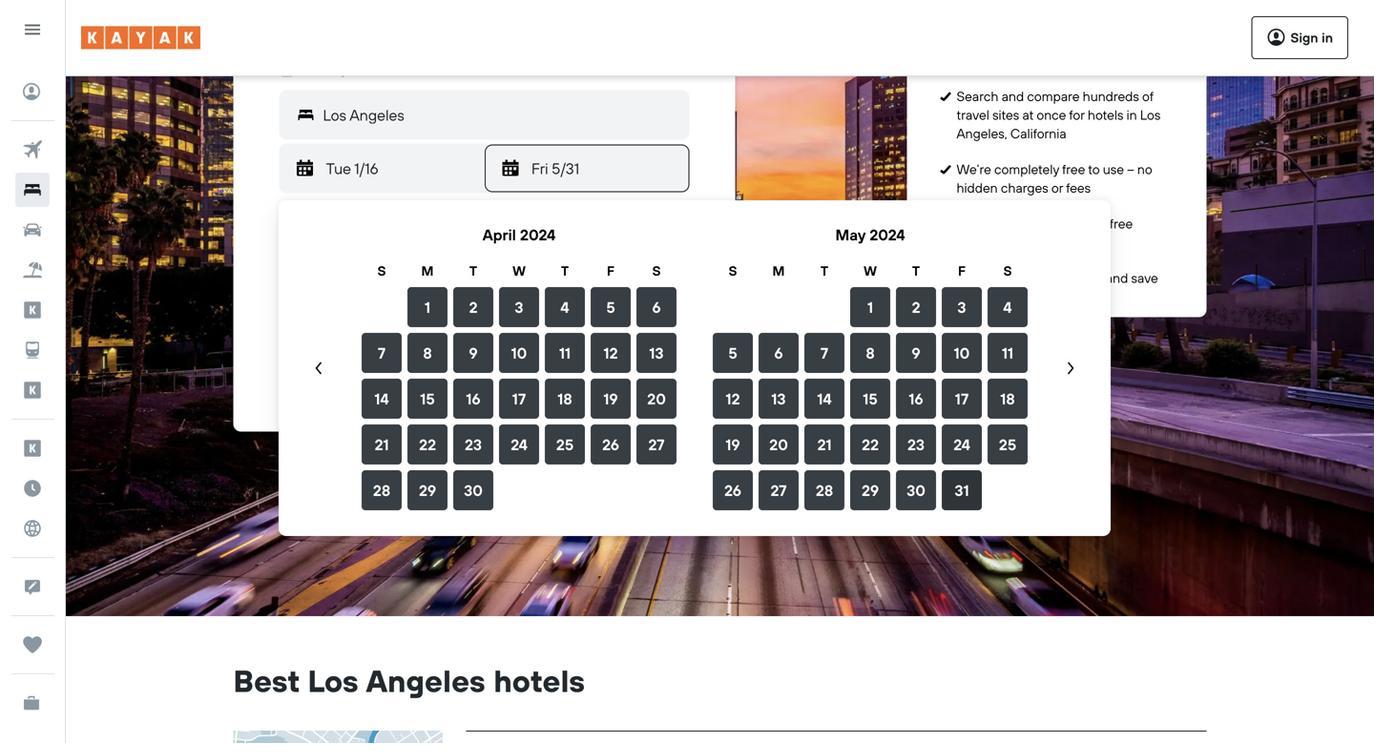 Task type: locate. For each thing, give the bounding box(es) containing it.
1 15 from the left
[[420, 389, 435, 408]]

2 25 button from the left
[[988, 425, 1028, 465]]

1 16 from the left
[[466, 389, 481, 408]]

10 down expedia image
[[511, 344, 527, 363]]

0 horizontal spatial 6 button
[[637, 287, 677, 327]]

1 22 from the left
[[419, 435, 436, 454]]

2 30 button from the left
[[896, 470, 936, 511]]

26 button for may 2024
[[713, 470, 753, 511]]

your right bundle
[[1001, 270, 1027, 286]]

2 24 from the left
[[953, 435, 970, 454]]

26 button
[[591, 425, 631, 465], [713, 470, 753, 511]]

2 18 button from the left
[[988, 379, 1028, 419]]

15
[[420, 389, 435, 408], [863, 389, 878, 408]]

we're
[[957, 161, 991, 178]]

0 horizontal spatial 12
[[604, 344, 618, 363]]

1 horizontal spatial 15 button
[[850, 379, 890, 419]]

and right breakfast
[[1014, 234, 1036, 251]]

free
[[1062, 161, 1085, 178], [1006, 215, 1029, 232], [1110, 215, 1133, 232]]

1 horizontal spatial 24 button
[[942, 425, 982, 465]]

6 for april 2024
[[652, 298, 661, 317]]

1 17 button from the left
[[499, 379, 539, 419]]

4 button
[[545, 287, 585, 327], [988, 287, 1028, 327]]

2024
[[520, 225, 556, 244], [870, 225, 905, 244]]

0 vertical spatial 5
[[606, 298, 615, 317]]

1 down may 2024
[[867, 298, 873, 317]]

2 25 from the left
[[999, 435, 1017, 454]]

2 button
[[453, 287, 493, 327], [896, 287, 936, 327]]

1 9 button from the left
[[453, 333, 493, 373]]

12
[[604, 344, 618, 363], [726, 389, 740, 408]]

4 button down bundle
[[988, 287, 1028, 327]]

11 button left ...and
[[545, 333, 585, 373]]

1 horizontal spatial 11 button
[[988, 333, 1028, 373]]

1 8 button from the left
[[407, 333, 448, 373]]

0 horizontal spatial 12 button
[[591, 333, 631, 373]]

19 button for april 2024
[[591, 379, 631, 419]]

24 down hilton 'image'
[[511, 435, 528, 454]]

18 button for april 2024
[[545, 379, 585, 419]]

0 horizontal spatial 25
[[556, 435, 574, 454]]

1 vertical spatial 20
[[769, 435, 788, 454]]

2 29 button from the left
[[850, 470, 890, 511]]

1 10 button from the left
[[499, 333, 539, 373]]

10 for may 2024
[[954, 344, 970, 363]]

0 horizontal spatial 20 button
[[637, 379, 677, 419]]

2 9 from the left
[[912, 344, 921, 363]]

2 8 from the left
[[866, 344, 875, 363]]

23 button for april 2024
[[453, 425, 493, 465]]

flight
[[329, 61, 359, 77], [1030, 270, 1060, 286]]

0 vertical spatial 5 button
[[591, 287, 631, 327]]

1 horizontal spatial 17
[[955, 389, 969, 408]]

0 vertical spatial 27
[[648, 435, 665, 454]]

0 horizontal spatial 28 button
[[362, 470, 402, 511]]

13
[[649, 344, 664, 363], [771, 389, 786, 408]]

1 11 button from the left
[[545, 333, 585, 373]]

5 button for april 2024
[[591, 287, 631, 327]]

1 horizontal spatial 9 button
[[896, 333, 936, 373]]

2 30 from the left
[[907, 481, 926, 500]]

24 button up 31 button
[[942, 425, 982, 465]]

5 button right ...and more
[[713, 333, 753, 373]]

3 t from the left
[[821, 262, 828, 279]]

12 button
[[591, 333, 631, 373], [713, 379, 753, 419]]

hotels icon image
[[15, 173, 50, 207]]

4 up expedia image
[[561, 298, 569, 317]]

0 horizontal spatial 13 button
[[637, 333, 677, 373]]

2 10 button from the left
[[942, 333, 982, 373]]

hundreds
[[1083, 88, 1139, 104]]

3 button
[[499, 287, 539, 327], [942, 287, 982, 327]]

2 16 from the left
[[909, 389, 923, 408]]

1 14 button from the left
[[362, 379, 402, 419]]

6 button
[[637, 287, 677, 327], [759, 333, 799, 373]]

free up fees
[[1062, 161, 1085, 178]]

0 horizontal spatial 23
[[465, 435, 482, 454]]

16
[[466, 389, 481, 408], [909, 389, 923, 408]]

1 horizontal spatial 30 button
[[896, 470, 936, 511]]

2024 for may 2024
[[870, 225, 905, 244]]

free for by
[[1006, 215, 1029, 232]]

m for may 2024
[[773, 262, 785, 279]]

w
[[513, 262, 526, 279], [864, 262, 877, 279]]

2 7 from the left
[[821, 344, 829, 363]]

2 2 button from the left
[[896, 287, 936, 327]]

0 horizontal spatial 2 button
[[453, 287, 493, 327]]

for
[[1069, 106, 1085, 123]]

1 2 from the left
[[469, 298, 478, 317]]

25
[[556, 435, 574, 454], [999, 435, 1017, 454]]

more inside filter by free cancellation, free breakfast and more
[[1040, 234, 1070, 251]]

2024 right may
[[870, 225, 905, 244]]

22
[[419, 435, 436, 454], [862, 435, 879, 454]]

26 for may 2024
[[724, 481, 741, 500]]

9 button for may 2024
[[896, 333, 936, 373]]

25 for may 2024
[[999, 435, 1017, 454]]

5 button
[[591, 287, 631, 327], [713, 333, 753, 373]]

and up sites
[[1002, 88, 1024, 104]]

hotels inside search and compare hundreds of travel sites at once for hotels in los angeles, california
[[1088, 106, 1124, 123]]

9 button
[[453, 333, 493, 373], [896, 333, 936, 373]]

2 11 from the left
[[1002, 344, 1014, 363]]

2 15 button from the left
[[850, 379, 890, 419]]

11 down expedia image
[[559, 344, 571, 363]]

1 14 from the left
[[374, 389, 389, 408]]

and inside filter by free cancellation, free breakfast and more
[[1014, 234, 1036, 251]]

1 18 from the left
[[558, 389, 572, 408]]

17 button for may 2024
[[942, 379, 982, 419]]

1 24 button from the left
[[499, 425, 539, 465]]

1 vertical spatial flight
[[1030, 270, 1060, 286]]

to
[[1088, 161, 1100, 178]]

4 s from the left
[[1004, 262, 1012, 279]]

4 for april 2024
[[561, 298, 569, 317]]

2024 for april 2024
[[520, 225, 556, 244]]

16 button
[[453, 379, 493, 419], [896, 379, 936, 419]]

t
[[469, 262, 477, 279], [561, 262, 569, 279], [821, 262, 828, 279], [912, 262, 920, 279]]

1 2 button from the left
[[453, 287, 493, 327]]

0 vertical spatial 27 button
[[637, 425, 677, 465]]

agoda image
[[400, 361, 462, 383]]

0 horizontal spatial 1
[[425, 298, 430, 317]]

21 button
[[362, 425, 402, 465], [804, 425, 845, 465]]

14 for may
[[817, 389, 832, 408]]

1 horizontal spatial 4 button
[[988, 287, 1028, 327]]

2 28 button from the left
[[804, 470, 845, 511]]

1 vertical spatial 27 button
[[759, 470, 799, 511]]

5
[[606, 298, 615, 317], [728, 344, 737, 363]]

12 button right ...and more
[[713, 379, 753, 419]]

1 vertical spatial 26 button
[[713, 470, 753, 511]]

0 vertical spatial 26
[[602, 435, 619, 454]]

1 horizontal spatial f
[[958, 262, 966, 279]]

orbitz image
[[613, 317, 675, 339]]

1 4 from the left
[[561, 298, 569, 317]]

1 2024 from the left
[[520, 225, 556, 244]]

1 25 from the left
[[556, 435, 574, 454]]

0 horizontal spatial 22 button
[[407, 425, 448, 465]]

28 button
[[362, 470, 402, 511], [804, 470, 845, 511]]

3 down bundle
[[958, 298, 966, 317]]

2 m from the left
[[773, 262, 785, 279]]

w down may 2024
[[864, 262, 877, 279]]

18
[[558, 389, 572, 408], [1000, 389, 1015, 408]]

2 10 from the left
[[954, 344, 970, 363]]

0 horizontal spatial 18
[[558, 389, 572, 408]]

f up orbitz image
[[607, 262, 615, 279]]

1 23 from the left
[[465, 435, 482, 454]]

19 button
[[591, 379, 631, 419], [713, 425, 753, 465]]

4 button up hilton 'image'
[[545, 287, 585, 327]]

0 vertical spatial 6
[[652, 298, 661, 317]]

los
[[1140, 106, 1161, 123], [308, 662, 359, 700]]

10 down bundle
[[954, 344, 970, 363]]

2 18 from the left
[[1000, 389, 1015, 408]]

0 vertical spatial in
[[1322, 29, 1333, 46]]

21 for may
[[817, 435, 832, 454]]

1 button down may 2024
[[850, 287, 890, 327]]

1 29 from the left
[[419, 481, 436, 500]]

2 24 button from the left
[[942, 425, 982, 465]]

no
[[1137, 161, 1153, 178]]

1 16 button from the left
[[453, 379, 493, 419]]

1 horizontal spatial in
[[1322, 29, 1333, 46]]

in down hundreds
[[1127, 106, 1137, 123]]

0 horizontal spatial 28
[[373, 481, 390, 500]]

28 for april 2024
[[373, 481, 390, 500]]

2 button left expedia image
[[453, 287, 493, 327]]

2 15 from the left
[[863, 389, 878, 408]]

2 1 from the left
[[867, 298, 873, 317]]

1 horizontal spatial m
[[773, 262, 785, 279]]

1 vertical spatial your
[[1001, 270, 1027, 286]]

more
[[1040, 234, 1070, 251], [646, 363, 676, 380]]

10
[[511, 344, 527, 363], [954, 344, 970, 363]]

24 button
[[499, 425, 539, 465], [942, 425, 982, 465]]

11 down the bundle your flight + hotel and save
[[1002, 344, 1014, 363]]

20 button
[[637, 379, 677, 419], [759, 425, 799, 465]]

0 horizontal spatial w
[[513, 262, 526, 279]]

4 down the bundle your flight + hotel and save
[[1003, 298, 1012, 317]]

free right cancellation,
[[1110, 215, 1133, 232]]

12 button for may 2024
[[713, 379, 753, 419]]

1 horizontal spatial 13 button
[[759, 379, 799, 419]]

0 horizontal spatial 26 button
[[591, 425, 631, 465]]

0 horizontal spatial 25 button
[[545, 425, 585, 465]]

2 7 button from the left
[[804, 333, 845, 373]]

2 22 button from the left
[[850, 425, 890, 465]]

20 for may 2024
[[769, 435, 788, 454]]

2 s from the left
[[652, 262, 661, 279]]

w for april
[[513, 262, 526, 279]]

6
[[652, 298, 661, 317], [774, 344, 783, 363]]

1 vertical spatial 20 button
[[759, 425, 799, 465]]

1 horizontal spatial 15
[[863, 389, 878, 408]]

2 14 from the left
[[817, 389, 832, 408]]

12 button right hilton 'image'
[[591, 333, 631, 373]]

1 11 from the left
[[559, 344, 571, 363]]

1 horizontal spatial 14 button
[[804, 379, 845, 419]]

1 18 button from the left
[[545, 379, 585, 419]]

27 for april 2024
[[648, 435, 665, 454]]

hotels.com image
[[400, 317, 462, 339]]

0 vertical spatial los
[[1140, 106, 1161, 123]]

17
[[512, 389, 526, 408], [955, 389, 969, 408]]

0 horizontal spatial 18 button
[[545, 379, 585, 419]]

1 horizontal spatial 7 button
[[804, 333, 845, 373]]

0 horizontal spatial in
[[1127, 106, 1137, 123]]

17 for may 2024
[[955, 389, 969, 408]]

1 horizontal spatial 29
[[862, 481, 879, 500]]

by
[[989, 215, 1003, 232]]

1 horizontal spatial 23
[[907, 435, 925, 454]]

1 25 button from the left
[[545, 425, 585, 465]]

2 21 from the left
[[817, 435, 832, 454]]

3 for april 2024
[[515, 298, 524, 317]]

16 for april 2024
[[466, 389, 481, 408]]

4 t from the left
[[912, 262, 920, 279]]

10 button
[[499, 333, 539, 373], [942, 333, 982, 373]]

priceline image
[[294, 361, 356, 383]]

1 button up 'agoda' image at the left
[[407, 287, 448, 327]]

1 28 from the left
[[373, 481, 390, 500]]

1 30 button from the left
[[453, 470, 493, 511]]

1 horizontal spatial 21
[[817, 435, 832, 454]]

22 button
[[407, 425, 448, 465], [850, 425, 890, 465]]

0 horizontal spatial 8 button
[[407, 333, 448, 373]]

april
[[483, 225, 516, 244]]

24 for april 2024
[[511, 435, 528, 454]]

and left save
[[1106, 270, 1128, 286]]

9 for april 2024
[[469, 344, 478, 363]]

0 horizontal spatial m
[[421, 262, 434, 279]]

1 horizontal spatial w
[[864, 262, 877, 279]]

3 button down bundle
[[942, 287, 982, 327]]

2 4 from the left
[[1003, 298, 1012, 317]]

1 horizontal spatial 23 button
[[896, 425, 936, 465]]

28 button for april
[[362, 470, 402, 511]]

20
[[647, 389, 666, 408], [769, 435, 788, 454]]

1 1 from the left
[[425, 298, 430, 317]]

8 button
[[407, 333, 448, 373], [850, 333, 890, 373]]

0 horizontal spatial 24
[[511, 435, 528, 454]]

1 10 from the left
[[511, 344, 527, 363]]

13 button
[[637, 333, 677, 373], [759, 379, 799, 419]]

2 21 button from the left
[[804, 425, 845, 465]]

1 30 from the left
[[464, 481, 483, 500]]

1 horizontal spatial 2 button
[[896, 287, 936, 327]]

2 1 button from the left
[[850, 287, 890, 327]]

16 button for may 2024
[[896, 379, 936, 419]]

30 button for april 2024
[[453, 470, 493, 511]]

23 button for may 2024
[[896, 425, 936, 465]]

27
[[648, 435, 665, 454], [771, 481, 787, 500]]

2 28 from the left
[[816, 481, 833, 500]]

2 button for may 2024
[[896, 287, 936, 327]]

0 horizontal spatial 2024
[[520, 225, 556, 244]]

1 15 button from the left
[[407, 379, 448, 419]]

10 button for april 2024
[[499, 333, 539, 373]]

3 button for april 2024
[[499, 287, 539, 327]]

2 17 from the left
[[955, 389, 969, 408]]

1 horizontal spatial 13
[[771, 389, 786, 408]]

0 horizontal spatial 21
[[375, 435, 389, 454]]

1 w from the left
[[513, 262, 526, 279]]

1 22 button from the left
[[407, 425, 448, 465]]

5 for april 2024
[[606, 298, 615, 317]]

0 horizontal spatial 14
[[374, 389, 389, 408]]

24 up 31 button
[[953, 435, 970, 454]]

1 horizontal spatial 6 button
[[759, 333, 799, 373]]

2 4 button from the left
[[988, 287, 1028, 327]]

0 horizontal spatial 9 button
[[453, 333, 493, 373]]

3 up expedia image
[[515, 298, 524, 317]]

25 button
[[545, 425, 585, 465], [988, 425, 1028, 465]]

and
[[1002, 88, 1024, 104], [1014, 234, 1036, 251], [1106, 270, 1128, 286]]

1 vertical spatial more
[[646, 363, 676, 380]]

2 button down may 2024
[[896, 287, 936, 327]]

0 horizontal spatial 27
[[648, 435, 665, 454]]

5 button up ...and
[[591, 287, 631, 327]]

2 9 button from the left
[[896, 333, 936, 373]]

1 horizontal spatial 30
[[907, 481, 926, 500]]

1 7 button from the left
[[362, 333, 402, 373]]

1 7 from the left
[[378, 344, 386, 363]]

1 horizontal spatial 26 button
[[713, 470, 753, 511]]

0 horizontal spatial 17 button
[[499, 379, 539, 419]]

11 button down bundle
[[988, 333, 1028, 373]]

fri 5/31 button
[[485, 145, 689, 192]]

6 button for may 2024
[[759, 333, 799, 373]]

flight left +
[[1030, 270, 1060, 286]]

find packages icon image
[[15, 253, 50, 287]]

2 29 from the left
[[862, 481, 879, 500]]

2 22 from the left
[[862, 435, 879, 454]]

1 button for april
[[407, 287, 448, 327]]

0 horizontal spatial 23 button
[[453, 425, 493, 465]]

1 horizontal spatial 29 button
[[850, 470, 890, 511]]

0 horizontal spatial 15 button
[[407, 379, 448, 419]]

0 horizontal spatial 16 button
[[453, 379, 493, 419]]

0 horizontal spatial 27 button
[[637, 425, 677, 465]]

0 vertical spatial 26 button
[[591, 425, 631, 465]]

free right by
[[1006, 215, 1029, 232]]

1 m from the left
[[421, 262, 434, 279]]

26 for april 2024
[[602, 435, 619, 454]]

0 horizontal spatial 29 button
[[407, 470, 448, 511]]

5/31
[[552, 159, 579, 178]]

8
[[423, 344, 432, 363], [866, 344, 875, 363]]

1 horizontal spatial 12
[[726, 389, 740, 408]]

1 9 from the left
[[469, 344, 478, 363]]

flight right add
[[329, 61, 359, 77]]

...and
[[612, 363, 643, 380]]

17 button up 31 button
[[942, 379, 982, 419]]

0 horizontal spatial 30 button
[[453, 470, 493, 511]]

30
[[464, 481, 483, 500], [907, 481, 926, 500]]

30 for april 2024
[[464, 481, 483, 500]]

2 23 from the left
[[907, 435, 925, 454]]

april 2024
[[483, 225, 556, 244]]

1 1 button from the left
[[407, 287, 448, 327]]

25 button for may 2024
[[988, 425, 1028, 465]]

14 button
[[362, 379, 402, 419], [804, 379, 845, 419]]

18 for april 2024
[[558, 389, 572, 408]]

1 3 button from the left
[[499, 287, 539, 327]]

29 for april
[[419, 481, 436, 500]]

add
[[302, 61, 326, 77]]

2 14 button from the left
[[804, 379, 845, 419]]

1 24 from the left
[[511, 435, 528, 454]]

1 vertical spatial 12
[[726, 389, 740, 408]]

18 button
[[545, 379, 585, 419], [988, 379, 1028, 419]]

and inside search and compare hundreds of travel sites at once for hotels in los angeles, california
[[1002, 88, 1024, 104]]

10 button right 'agoda' image at the left
[[499, 333, 539, 373]]

in inside sign in button
[[1322, 29, 1333, 46]]

27 button
[[637, 425, 677, 465], [759, 470, 799, 511]]

1 8 from the left
[[423, 344, 432, 363]]

26 button for april 2024
[[591, 425, 631, 465]]

1 horizontal spatial 9
[[912, 344, 921, 363]]

2 w from the left
[[864, 262, 877, 279]]

1 4 button from the left
[[545, 287, 585, 327]]

23 for may 2024
[[907, 435, 925, 454]]

0 horizontal spatial 16
[[466, 389, 481, 408]]

13 for may 2024
[[771, 389, 786, 408]]

9
[[469, 344, 478, 363], [912, 344, 921, 363]]

10 for april 2024
[[511, 344, 527, 363]]

21
[[375, 435, 389, 454], [817, 435, 832, 454]]

1 vertical spatial 6 button
[[759, 333, 799, 373]]

24
[[511, 435, 528, 454], [953, 435, 970, 454]]

0 horizontal spatial 19 button
[[591, 379, 631, 419]]

3 button up hilton 'image'
[[499, 287, 539, 327]]

your right on
[[1007, 52, 1033, 69]]

7
[[378, 344, 386, 363], [821, 344, 829, 363]]

1 horizontal spatial 18 button
[[988, 379, 1028, 419]]

0 horizontal spatial 24 button
[[499, 425, 539, 465]]

1 button
[[407, 287, 448, 327], [850, 287, 890, 327]]

2 2024 from the left
[[870, 225, 905, 244]]

in right "sign"
[[1322, 29, 1333, 46]]

5 for may 2024
[[728, 344, 737, 363]]

f down breakfast
[[958, 262, 966, 279]]

1 horizontal spatial 19
[[726, 435, 740, 454]]

1 up hotels.com image
[[425, 298, 430, 317]]

28 button for may
[[804, 470, 845, 511]]

0 horizontal spatial 22
[[419, 435, 436, 454]]

21 button for may 2024
[[804, 425, 845, 465]]

0 horizontal spatial 11
[[559, 344, 571, 363]]

los inside search and compare hundreds of travel sites at once for hotels in los angeles, california
[[1140, 106, 1161, 123]]

1 23 button from the left
[[453, 425, 493, 465]]

30 button
[[453, 470, 493, 511], [896, 470, 936, 511]]

9 button for april 2024
[[453, 333, 493, 373]]

more down cancellation,
[[1040, 234, 1070, 251]]

24 button down hilton 'image'
[[499, 425, 539, 465]]

los down the of
[[1140, 106, 1161, 123]]

11
[[559, 344, 571, 363], [1002, 344, 1014, 363]]

24 button for may 2024
[[942, 425, 982, 465]]

completely
[[994, 161, 1059, 178]]

bundle your flight + hotel and save
[[957, 270, 1158, 286]]

6 button for april 2024
[[637, 287, 677, 327]]

1 29 button from the left
[[407, 470, 448, 511]]

2
[[469, 298, 478, 317], [912, 298, 920, 317]]

2 8 button from the left
[[850, 333, 890, 373]]

0 horizontal spatial 30
[[464, 481, 483, 500]]

2 23 button from the left
[[896, 425, 936, 465]]

2 16 button from the left
[[896, 379, 936, 419]]

more right ...and
[[646, 363, 676, 380]]

w down the april 2024
[[513, 262, 526, 279]]

2 2 from the left
[[912, 298, 920, 317]]

0 vertical spatial flight
[[329, 61, 359, 77]]

bundle
[[957, 270, 999, 286]]

1 17 from the left
[[512, 389, 526, 408]]

in inside search and compare hundreds of travel sites at once for hotels in los angeles, california
[[1127, 106, 1137, 123]]

21 for april
[[375, 435, 389, 454]]

1 21 from the left
[[375, 435, 389, 454]]

hotels
[[1088, 106, 1124, 123], [494, 662, 585, 700]]

0 horizontal spatial 3
[[515, 298, 524, 317]]

0 horizontal spatial 5 button
[[591, 287, 631, 327]]

17 up 31 button
[[955, 389, 969, 408]]

8 button for may
[[850, 333, 890, 373]]

29
[[419, 481, 436, 500], [862, 481, 879, 500]]

1 s from the left
[[377, 262, 386, 279]]

expedia image
[[506, 317, 569, 339]]

free inside "we're completely free to use – no hidden charges or fees"
[[1062, 161, 1085, 178]]

0 horizontal spatial 21 button
[[362, 425, 402, 465]]

0 horizontal spatial 5
[[606, 298, 615, 317]]

los right the best on the bottom
[[308, 662, 359, 700]]

17 button for april 2024
[[499, 379, 539, 419]]

30 for may 2024
[[907, 481, 926, 500]]

12 for april 2024
[[604, 344, 618, 363]]

2 17 button from the left
[[942, 379, 982, 419]]

f for may 2024
[[958, 262, 966, 279]]

0 horizontal spatial 14 button
[[362, 379, 402, 419]]

end date calendar input use left and right arrow keys to change day. use up and down arrow keys to change week. tab
[[294, 223, 1096, 513]]

...and more
[[612, 363, 676, 380]]

2 3 button from the left
[[942, 287, 982, 327]]

10 button down bundle
[[942, 333, 982, 373]]

1 f from the left
[[607, 262, 615, 279]]

in
[[1322, 29, 1333, 46], [1127, 106, 1137, 123]]

1 horizontal spatial 16 button
[[896, 379, 936, 419]]

1 horizontal spatial 20
[[769, 435, 788, 454]]

17 button down expedia image
[[499, 379, 539, 419]]

15 button
[[407, 379, 448, 419], [850, 379, 890, 419]]

9 for may 2024
[[912, 344, 921, 363]]

0 vertical spatial 20
[[647, 389, 666, 408]]

0 horizontal spatial f
[[607, 262, 615, 279]]

18 button for may 2024
[[988, 379, 1028, 419]]

1 3 from the left
[[515, 298, 524, 317]]

0 horizontal spatial 7 button
[[362, 333, 402, 373]]

0 horizontal spatial 17
[[512, 389, 526, 408]]

1 21 button from the left
[[362, 425, 402, 465]]

24 for may 2024
[[953, 435, 970, 454]]

2 t from the left
[[561, 262, 569, 279]]

17 down hilton 'image'
[[512, 389, 526, 408]]

17 for april 2024
[[512, 389, 526, 408]]

4
[[561, 298, 569, 317], [1003, 298, 1012, 317]]

2024 right april
[[520, 225, 556, 244]]



Task type: describe. For each thing, give the bounding box(es) containing it.
on
[[989, 52, 1004, 69]]

29 button for april
[[407, 470, 448, 511]]

at
[[1022, 106, 1034, 123]]

Destination input text field
[[315, 91, 689, 139]]

22 for may
[[862, 435, 879, 454]]

flights icon image
[[15, 133, 50, 167]]

1 for may
[[867, 298, 873, 317]]

0 vertical spatial your
[[1007, 52, 1033, 69]]

submit feedback about our site image
[[15, 570, 50, 604]]

20 button for april 2024
[[637, 379, 677, 419]]

tuesday january 16th element
[[326, 157, 471, 180]]

explore kayak icon image
[[15, 512, 50, 546]]

or
[[1052, 179, 1063, 196]]

13 for april 2024
[[649, 344, 664, 363]]

fri 5/31
[[532, 159, 579, 178]]

angeles,
[[957, 125, 1007, 142]]

fri
[[532, 159, 548, 178]]

filter by free cancellation, free breakfast and more
[[957, 215, 1133, 251]]

30 button for may 2024
[[896, 470, 936, 511]]

4 for may 2024
[[1003, 298, 1012, 317]]

may 2024
[[835, 225, 905, 244]]

trips icon image
[[15, 628, 50, 662]]

2 button for april 2024
[[453, 287, 493, 327]]

–
[[1127, 161, 1134, 178]]

1 t from the left
[[469, 262, 477, 279]]

breakfast
[[957, 234, 1011, 251]]

tue 1/16 button
[[279, 145, 484, 192]]

1/16
[[354, 159, 378, 178]]

next
[[1036, 52, 1061, 69]]

12 for may 2024
[[726, 389, 740, 408]]

0 horizontal spatial more
[[646, 363, 676, 380]]

11 button for may 2024
[[988, 333, 1028, 373]]

18 for may 2024
[[1000, 389, 1015, 408]]

25 for april 2024
[[556, 435, 574, 454]]

4 button for may 2024
[[988, 287, 1028, 327]]

of
[[1142, 88, 1154, 104]]

travel
[[957, 106, 989, 123]]

5 button for may 2024
[[713, 333, 753, 373]]

19 button for may 2024
[[713, 425, 753, 465]]

filter
[[957, 215, 986, 232]]

sign in
[[1291, 29, 1333, 46]]

hilton image
[[506, 361, 569, 383]]

16 for may 2024
[[909, 389, 923, 408]]

use
[[1103, 161, 1124, 178]]

1 vertical spatial los
[[308, 662, 359, 700]]

12 button for april 2024
[[591, 333, 631, 373]]

friday may 31st element
[[532, 157, 677, 180]]

best los angeles hotels
[[233, 662, 585, 700]]

10 button for may 2024
[[942, 333, 982, 373]]

1 for april
[[425, 298, 430, 317]]

8 for may
[[866, 344, 875, 363]]

14 button for may
[[804, 379, 845, 419]]

once
[[1037, 106, 1066, 123]]

angeles
[[366, 662, 485, 700]]

we're completely free to use – no hidden charges or fees
[[957, 161, 1153, 196]]

24 button for april 2024
[[499, 425, 539, 465]]

15 for april
[[420, 389, 435, 408]]

13 button for april 2024
[[637, 333, 677, 373]]

28 for may 2024
[[816, 481, 833, 500]]

compare
[[1027, 88, 1080, 104]]

20 button for may 2024
[[759, 425, 799, 465]]

22 button for may
[[850, 425, 890, 465]]

7 button for april 2024
[[362, 333, 402, 373]]

california
[[1010, 125, 1067, 142]]

6 for may 2024
[[774, 344, 783, 363]]

hidden
[[957, 179, 998, 196]]

save
[[1131, 270, 1158, 286]]

save on your next stay
[[957, 52, 1088, 69]]

tue 1/16
[[326, 159, 378, 178]]

sites
[[993, 106, 1019, 123]]

11 for april 2024
[[559, 344, 571, 363]]

search
[[957, 88, 999, 104]]

3 button for may 2024
[[942, 287, 982, 327]]

hotel
[[1073, 270, 1103, 286]]

best time to travel icon image
[[15, 471, 50, 506]]

search and compare hundreds of travel sites at once for hotels in los angeles, california
[[957, 88, 1161, 142]]

11 for may 2024
[[1002, 344, 1014, 363]]

save
[[957, 52, 986, 69]]

w for may
[[864, 262, 877, 279]]

free for completely
[[1062, 161, 1085, 178]]

3 for may 2024
[[958, 298, 966, 317]]

cancellation,
[[1032, 215, 1107, 232]]

2 for may 2024
[[912, 298, 920, 317]]

+
[[1063, 270, 1070, 286]]

1 vertical spatial hotels
[[494, 662, 585, 700]]

27 for may 2024
[[771, 481, 787, 500]]

7 for april 2024
[[378, 344, 386, 363]]

find trains icon image
[[15, 333, 50, 367]]

best
[[233, 662, 300, 700]]

23 for april 2024
[[465, 435, 482, 454]]

tue
[[326, 159, 351, 178]]

3 s from the left
[[729, 262, 737, 279]]

fees
[[1066, 179, 1091, 196]]

may
[[835, 225, 866, 244]]

sign
[[1291, 29, 1318, 46]]

22 button for april
[[407, 425, 448, 465]]

14 button for april
[[362, 379, 402, 419]]

27 button for april 2024
[[637, 425, 677, 465]]

14 for april
[[374, 389, 389, 408]]

2 vertical spatial and
[[1106, 270, 1128, 286]]

charges
[[1001, 179, 1048, 196]]

29 button for may
[[850, 470, 890, 511]]

7 button for may 2024
[[804, 333, 845, 373]]

15 button for may
[[850, 379, 890, 419]]

1 horizontal spatial flight
[[1030, 270, 1060, 286]]

f for april 2024
[[607, 262, 615, 279]]

22 for april
[[419, 435, 436, 454]]

19 for april 2024
[[603, 389, 618, 408]]

sign in button
[[1252, 16, 1348, 59]]

stay
[[1064, 52, 1088, 69]]

navigation menu image
[[23, 20, 42, 39]]

15 for may
[[863, 389, 878, 408]]

8 button for april
[[407, 333, 448, 373]]

15 button for april
[[407, 379, 448, 419]]

21 button for april 2024
[[362, 425, 402, 465]]

31 button
[[942, 470, 982, 511]]

2 horizontal spatial free
[[1110, 215, 1133, 232]]

20 for april 2024
[[647, 389, 666, 408]]

2 for april 2024
[[469, 298, 478, 317]]

31
[[955, 481, 969, 500]]

13 button for may 2024
[[759, 379, 799, 419]]

7 for may 2024
[[821, 344, 829, 363]]

cars icon image
[[15, 213, 50, 247]]

1 button for may
[[850, 287, 890, 327]]

4 button for april 2024
[[545, 287, 585, 327]]

add flight
[[302, 61, 359, 77]]



Task type: vqa. For each thing, say whether or not it's contained in the screenshot.
first 29 Button from the right
yes



